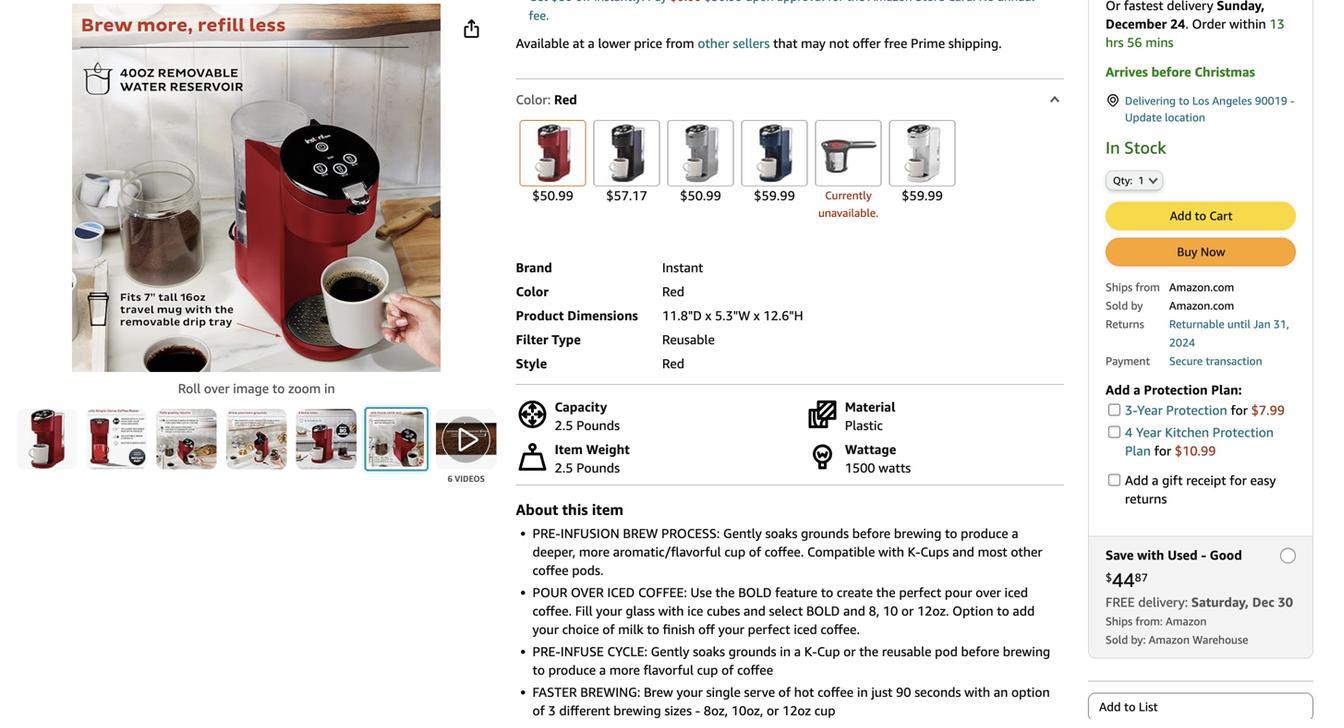 Task type: locate. For each thing, give the bounding box(es) containing it.
1 vertical spatial pre-
[[533, 645, 561, 660]]

year for 4
[[1136, 425, 1162, 440]]

returnable
[[1169, 318, 1225, 331]]

color:
[[516, 92, 551, 107]]

item weight 2.5 pounds
[[555, 442, 630, 476]]

13 hrs 56 mins
[[1106, 16, 1285, 50]]

add inside radio
[[1099, 700, 1121, 714]]

in right zoom
[[324, 381, 335, 397]]

a up 3- on the bottom right of page
[[1134, 382, 1141, 397]]

sold left 'by:'
[[1106, 634, 1128, 646]]

coffee. down pour
[[533, 604, 572, 619]]

amazon.com inside ships from amazon.com sold by
[[1169, 281, 1234, 294]]

wattage
[[845, 442, 896, 457]]

2 $59.99 submit from the left
[[886, 117, 959, 208]]

0 vertical spatial pounds
[[577, 418, 620, 433]]

cup up cubes
[[725, 545, 746, 560]]

2.5 inside the capacity 2.5 pounds
[[555, 418, 573, 433]]

$59.99 for white image
[[902, 188, 943, 203]]

or down 'serve'
[[767, 704, 779, 719]]

- inside about this item pre-infusion brew process: gently soaks grounds before brewing to produce a deeper, more aromatic/flavorful cup of coffee. compatible with k-cups and most other coffee pods. pour over iced coffee: use the bold feature to create the perfect pour over iced coffee. fill your glass with ice cubes and select bold and 8, 10 or 12oz. option to add your choice of milk to finish off your perfect iced coffee. pre-infuse cycle: gently soaks grounds in a k-cup or the reusable pod before brewing to produce a more flavorful cup of coffee faster brewing: brew your single serve of hot coffee in just 90 seconds with an option of 3 different brewing sizes - 8oz, 10oz, or 12oz cup
[[695, 704, 700, 719]]

dropdown image
[[1149, 177, 1158, 184]]

0 horizontal spatial soaks
[[693, 645, 725, 660]]

1 $59.99 submit from the left
[[738, 117, 812, 208]]

a up 'brewing:'
[[599, 663, 606, 678]]

in
[[324, 381, 335, 397], [780, 645, 791, 660], [857, 685, 868, 700]]

protection down $7.99
[[1213, 425, 1274, 440]]

2 x from the left
[[754, 308, 760, 324]]

1 horizontal spatial cup
[[725, 545, 746, 560]]

Buy Now submit
[[1107, 239, 1295, 265]]

bold down feature
[[806, 604, 840, 619]]

0 vertical spatial amazon.com
[[1169, 281, 1234, 294]]

0 horizontal spatial $59.99
[[754, 188, 795, 203]]

1 $59.99 from the left
[[754, 188, 795, 203]]

1 vertical spatial bold
[[806, 604, 840, 619]]

more down infusion
[[579, 545, 610, 560]]

1 horizontal spatial k-
[[908, 545, 921, 560]]

other left sellers in the right of the page
[[698, 36, 730, 51]]

2 horizontal spatial -
[[1290, 94, 1295, 107]]

pre- up faster
[[533, 645, 561, 660]]

$59.99 down white image
[[902, 188, 943, 203]]

-
[[1290, 94, 1295, 107], [1201, 548, 1207, 563], [695, 704, 700, 719]]

more down cycle:
[[610, 663, 640, 678]]

0 vertical spatial pre-
[[533, 526, 561, 542]]

returns
[[1125, 491, 1167, 507]]

87
[[1135, 571, 1148, 584]]

amazon
[[868, 0, 912, 4], [1166, 615, 1207, 628], [1149, 634, 1190, 646]]

pounds down the capacity
[[577, 418, 620, 433]]

in down select
[[780, 645, 791, 660]]

other sellers link
[[698, 36, 770, 51]]

amazon.com returns
[[1106, 299, 1234, 331]]

2.5
[[555, 418, 573, 433], [555, 461, 573, 476]]

amazon.com down buy now submit
[[1169, 281, 1234, 294]]

$59.99 submit right grey image
[[738, 117, 812, 208]]

1 vertical spatial red
[[662, 284, 685, 299]]

1 vertical spatial pounds
[[577, 461, 620, 476]]

or
[[902, 604, 914, 619], [844, 645, 856, 660], [767, 704, 779, 719]]

ships inside free delivery: saturday, dec 30 ships from: amazon sold by: amazon warehouse
[[1106, 615, 1133, 628]]

0 horizontal spatial x
[[705, 308, 712, 324]]

x left 5.3"w
[[705, 308, 712, 324]]

1 vertical spatial from
[[1136, 281, 1160, 294]]

$50.99 down red image
[[532, 188, 573, 203]]

year down add a protection plan:
[[1137, 403, 1163, 418]]

infuse
[[561, 645, 604, 660]]

0 horizontal spatial iced
[[794, 622, 817, 638]]

x right 5.3"w
[[754, 308, 760, 324]]

$57.17 submit
[[590, 117, 664, 208]]

1 horizontal spatial $50.99
[[680, 188, 721, 203]]

to up faster
[[533, 663, 545, 678]]

ships up by in the right top of the page
[[1106, 281, 1133, 294]]

protection inside 4 year kitchen protection plan
[[1213, 425, 1274, 440]]

before
[[1152, 64, 1192, 79], [852, 526, 891, 542], [961, 645, 1000, 660]]

0 horizontal spatial bold
[[738, 585, 772, 601]]

0 horizontal spatial $50.99
[[532, 188, 573, 203]]

1 horizontal spatial perfect
[[899, 585, 942, 601]]

protection up kitchen
[[1166, 403, 1228, 418]]

ships from amazon.com sold by
[[1106, 281, 1234, 312]]

2 ships from the top
[[1106, 615, 1133, 628]]

1 horizontal spatial coffee
[[737, 663, 773, 678]]

add up 3- on the bottom right of page
[[1106, 382, 1130, 397]]

pounds
[[577, 418, 620, 433], [577, 461, 620, 476]]

coffee right hot
[[818, 685, 854, 700]]

brewing up cups
[[894, 526, 942, 542]]

reusable
[[662, 332, 715, 348]]

1 vertical spatial year
[[1136, 425, 1162, 440]]

for down plan:
[[1231, 403, 1248, 418]]

1 horizontal spatial or
[[844, 645, 856, 660]]

material plastic
[[845, 400, 896, 433]]

produce up most at the bottom right of the page
[[961, 526, 1008, 542]]

6 videos
[[448, 474, 485, 484]]

$50.99 down grey image
[[680, 188, 721, 203]]

a
[[588, 36, 595, 51], [1134, 382, 1141, 397], [1152, 473, 1159, 488], [1012, 526, 1019, 542], [794, 645, 801, 660], [599, 663, 606, 678]]

add left list at the right bottom of page
[[1099, 700, 1121, 714]]

1 horizontal spatial other
[[1011, 545, 1043, 560]]

with inside save with used - good $ 44 87
[[1137, 548, 1164, 563]]

1 vertical spatial perfect
[[748, 622, 790, 638]]

56
[[1127, 34, 1142, 50]]

0 vertical spatial over
[[204, 381, 230, 397]]

other inside about this item pre-infusion brew process: gently soaks grounds before brewing to produce a deeper, more aromatic/flavorful cup of coffee. compatible with k-cups and most other coffee pods. pour over iced coffee: use the bold feature to create the perfect pour over iced coffee. fill your glass with ice cubes and select bold and 8, 10 or 12oz. option to add your choice of milk to finish off your perfect iced coffee. pre-infuse cycle: gently soaks grounds in a k-cup or the reusable pod before brewing to produce a more flavorful cup of coffee faster brewing: brew your single serve of hot coffee in just 90 seconds with an option of 3 different brewing sizes - 8oz, 10oz, or 12oz cup
[[1011, 545, 1043, 560]]

until
[[1228, 318, 1251, 331]]

10oz,
[[731, 704, 763, 719]]

produce down infuse
[[548, 663, 596, 678]]

2 vertical spatial -
[[695, 704, 700, 719]]

your up sizes
[[677, 685, 703, 700]]

and down create
[[843, 604, 865, 619]]

gently right process:
[[723, 526, 762, 542]]

pods.
[[572, 563, 604, 578]]

0 vertical spatial k-
[[908, 545, 921, 560]]

amazon down from:
[[1149, 634, 1190, 646]]

brewing down add
[[1003, 645, 1051, 660]]

gently
[[723, 526, 762, 542], [651, 645, 690, 660]]

0 horizontal spatial gently
[[651, 645, 690, 660]]

or right '10' on the bottom right of the page
[[902, 604, 914, 619]]

1 pounds from the top
[[577, 418, 620, 433]]

now
[[1201, 245, 1226, 259]]

1 vertical spatial iced
[[794, 622, 817, 638]]

0 vertical spatial -
[[1290, 94, 1295, 107]]

cup right the 12oz
[[815, 704, 836, 719]]

0 vertical spatial iced
[[1005, 585, 1028, 601]]

returns
[[1106, 318, 1144, 331]]

over right roll
[[204, 381, 230, 397]]

gift
[[1162, 473, 1183, 488]]

to up location
[[1179, 94, 1190, 107]]

deeper,
[[533, 545, 576, 560]]

perfect down select
[[748, 622, 790, 638]]

the inside upon approval for the amazon store card. no annual fee.
[[847, 0, 865, 4]]

cup
[[725, 545, 746, 560], [697, 663, 718, 678], [815, 704, 836, 719]]

amazon down delivery:
[[1166, 615, 1207, 628]]

1 vertical spatial -
[[1201, 548, 1207, 563]]

your
[[596, 604, 622, 619], [533, 622, 559, 638], [718, 622, 745, 638], [677, 685, 703, 700]]

in stock
[[1106, 137, 1166, 157]]

coffee up 'serve'
[[737, 663, 773, 678]]

cycle:
[[607, 645, 648, 660]]

k- up 12oz. at the bottom right of the page
[[908, 545, 921, 560]]

90019
[[1255, 94, 1288, 107]]

2 horizontal spatial cup
[[815, 704, 836, 719]]

red for color
[[662, 284, 685, 299]]

1 amazon.com from the top
[[1169, 281, 1234, 294]]

1 vertical spatial protection
[[1166, 403, 1228, 418]]

bold
[[738, 585, 772, 601], [806, 604, 840, 619]]

1 horizontal spatial gently
[[723, 526, 762, 542]]

1 horizontal spatial before
[[961, 645, 1000, 660]]

0 horizontal spatial -
[[695, 704, 700, 719]]

qty:
[[1113, 174, 1133, 186]]

1 vertical spatial or
[[844, 645, 856, 660]]

add inside add a gift receipt for easy returns
[[1125, 473, 1149, 488]]

sold
[[1106, 299, 1128, 312], [1106, 634, 1128, 646]]

receipt
[[1186, 473, 1226, 488]]

ships down free
[[1106, 615, 1133, 628]]

over
[[204, 381, 230, 397], [976, 585, 1001, 601]]

k- up hot
[[804, 645, 817, 660]]

1 vertical spatial over
[[976, 585, 1001, 601]]

2 horizontal spatial and
[[953, 545, 975, 560]]

add
[[1170, 209, 1192, 223], [1106, 382, 1130, 397], [1125, 473, 1149, 488], [1099, 700, 1121, 714]]

year inside 4 year kitchen protection plan
[[1136, 425, 1162, 440]]

1 horizontal spatial $59.99 submit
[[886, 117, 959, 208]]

to up cups
[[945, 526, 958, 542]]

$50.99 submit
[[516, 117, 590, 208], [664, 117, 738, 208]]

1 horizontal spatial $50.99 submit
[[664, 117, 738, 208]]

0 horizontal spatial cup
[[697, 663, 718, 678]]

. order within
[[1186, 16, 1270, 31]]

to
[[1179, 94, 1190, 107], [1195, 209, 1207, 223], [272, 381, 285, 397], [945, 526, 958, 542], [821, 585, 834, 601], [997, 604, 1010, 619], [647, 622, 659, 638], [533, 663, 545, 678], [1124, 700, 1136, 714]]

sellers
[[733, 36, 770, 51]]

currently
[[825, 189, 872, 202]]

gently up flavorful
[[651, 645, 690, 660]]

saturday,
[[1192, 595, 1249, 610]]

12oz
[[782, 704, 811, 719]]

1 horizontal spatial -
[[1201, 548, 1207, 563]]

add to list link
[[1089, 694, 1313, 720]]

1 vertical spatial cup
[[697, 663, 718, 678]]

iced up add
[[1005, 585, 1028, 601]]

add for add a gift receipt for easy returns
[[1125, 473, 1149, 488]]

$59.99 submit for navy image
[[738, 117, 812, 208]]

by
[[1131, 299, 1143, 312]]

bold up select
[[738, 585, 772, 601]]

faster
[[533, 685, 577, 700]]

approval
[[777, 0, 825, 4]]

white image
[[893, 124, 952, 183]]

2 vertical spatial in
[[857, 685, 868, 700]]

0 vertical spatial grounds
[[801, 526, 849, 542]]

1 horizontal spatial bold
[[806, 604, 840, 619]]

zoom
[[288, 381, 321, 397]]

Add to Cart button
[[1107, 203, 1295, 229]]

to left zoom
[[272, 381, 285, 397]]

single
[[706, 685, 741, 700]]

None submit
[[17, 409, 77, 470], [87, 409, 147, 470], [156, 409, 217, 470], [226, 409, 287, 470], [296, 409, 357, 470], [366, 409, 427, 470], [436, 409, 497, 470], [17, 409, 77, 470], [87, 409, 147, 470], [156, 409, 217, 470], [226, 409, 287, 470], [296, 409, 357, 470], [366, 409, 427, 470], [436, 409, 497, 470]]

2 $50.99 submit from the left
[[664, 117, 738, 208]]

seconds
[[915, 685, 961, 700]]

for right approval
[[828, 0, 844, 4]]

amazon left store
[[868, 0, 912, 4]]

before down mins
[[1152, 64, 1192, 79]]

1 vertical spatial other
[[1011, 545, 1043, 560]]

coffee. up feature
[[765, 545, 804, 560]]

soaks up feature
[[765, 526, 798, 542]]

soaks down off
[[693, 645, 725, 660]]

2 $50.99 from the left
[[680, 188, 721, 203]]

2 vertical spatial cup
[[815, 704, 836, 719]]

2 pre- from the top
[[533, 645, 561, 660]]

0 vertical spatial in
[[324, 381, 335, 397]]

0 horizontal spatial over
[[204, 381, 230, 397]]

iced
[[1005, 585, 1028, 601], [794, 622, 817, 638]]

currently unavailable.
[[818, 189, 879, 219]]

$50.99 submit down color: red
[[516, 117, 590, 208]]

brewing down brew
[[614, 704, 661, 719]]

2 vertical spatial protection
[[1213, 425, 1274, 440]]

with up 87
[[1137, 548, 1164, 563]]

over up option
[[976, 585, 1001, 601]]

plan
[[1125, 443, 1151, 458]]

2 $59.99 from the left
[[902, 188, 943, 203]]

2 vertical spatial coffee.
[[821, 622, 860, 638]]

0 vertical spatial more
[[579, 545, 610, 560]]

offer
[[853, 36, 881, 51]]

0 vertical spatial amazon
[[868, 0, 912, 4]]

grey image
[[671, 124, 730, 183]]

$59.99 submit
[[738, 117, 812, 208], [886, 117, 959, 208]]

0 horizontal spatial from
[[666, 36, 694, 51]]

2 vertical spatial red
[[662, 356, 685, 372]]

$59.99 down navy image
[[754, 188, 795, 203]]

red image
[[523, 124, 583, 183]]

or right cup
[[844, 645, 856, 660]]

1 ships from the top
[[1106, 281, 1133, 294]]

0 vertical spatial brewing
[[894, 526, 942, 542]]

to left list at the right bottom of page
[[1124, 700, 1136, 714]]

for left easy
[[1230, 473, 1247, 488]]

amazon inside upon approval for the amazon store card. no annual fee.
[[868, 0, 912, 4]]

13
[[1270, 16, 1285, 31]]

red down reusable
[[662, 356, 685, 372]]

2.5 inside "item weight 2.5 pounds"
[[555, 461, 573, 476]]

from
[[666, 36, 694, 51], [1136, 281, 1160, 294]]

1 horizontal spatial produce
[[961, 526, 1008, 542]]

$59.99
[[754, 188, 795, 203], [902, 188, 943, 203]]

1 horizontal spatial over
[[976, 585, 1001, 601]]

type
[[552, 332, 581, 348]]

filter type
[[516, 332, 581, 348]]

year right 4
[[1136, 425, 1162, 440]]

- left 8oz,
[[695, 704, 700, 719]]

a up add
[[1012, 526, 1019, 542]]

cup up single in the right of the page
[[697, 663, 718, 678]]

3-year protection for $7.99
[[1125, 403, 1285, 418]]

angeles
[[1212, 94, 1252, 107]]

a left gift at the right bottom of the page
[[1152, 473, 1159, 488]]

1 vertical spatial coffee.
[[533, 604, 572, 619]]

perfect
[[899, 585, 942, 601], [748, 622, 790, 638]]

the left "reusable"
[[859, 645, 879, 660]]

pour
[[945, 585, 972, 601]]

other right most at the bottom right of the page
[[1011, 545, 1043, 560]]

and right cubes
[[744, 604, 766, 619]]

protection for year
[[1166, 403, 1228, 418]]

0 horizontal spatial coffee
[[533, 563, 569, 578]]

2 vertical spatial coffee
[[818, 685, 854, 700]]

None checkbox
[[1109, 404, 1121, 416]]

location
[[1165, 111, 1206, 124]]

2 pounds from the top
[[577, 461, 620, 476]]

1 $50.99 submit from the left
[[516, 117, 590, 208]]

$59.99 submit right the reusable coffee pod image
[[886, 117, 959, 208]]

0 vertical spatial from
[[666, 36, 694, 51]]

amazon.com inside amazon.com returns
[[1169, 299, 1234, 312]]

- inside delivering to los angeles 90019 - update location
[[1290, 94, 1295, 107]]

iced down select
[[794, 622, 817, 638]]

1 horizontal spatial soaks
[[765, 526, 798, 542]]

1 $50.99 from the left
[[532, 188, 573, 203]]

easy
[[1250, 473, 1276, 488]]

0 vertical spatial protection
[[1144, 382, 1208, 397]]

a inside add a gift receipt for easy returns
[[1152, 473, 1159, 488]]

1 horizontal spatial and
[[843, 604, 865, 619]]

1 horizontal spatial $59.99
[[902, 188, 943, 203]]

1 vertical spatial grounds
[[729, 645, 777, 660]]

None checkbox
[[1109, 426, 1121, 438]]

protection up 3-year protection link
[[1144, 382, 1208, 397]]

used
[[1168, 548, 1198, 563]]

0 vertical spatial sold
[[1106, 299, 1128, 312]]

1 sold from the top
[[1106, 299, 1128, 312]]

qty: 1
[[1113, 174, 1144, 186]]

delivering
[[1125, 94, 1176, 107]]

$50.99 submit right black image
[[664, 117, 738, 208]]

1 2.5 from the top
[[555, 418, 573, 433]]

0 vertical spatial perfect
[[899, 585, 942, 601]]

in left 'just'
[[857, 685, 868, 700]]

add up "buy"
[[1170, 209, 1192, 223]]

glass
[[626, 604, 655, 619]]

coffee down deeper,
[[533, 563, 569, 578]]

31,
[[1274, 318, 1290, 331]]

2 amazon.com from the top
[[1169, 299, 1234, 312]]

pounds inside "item weight 2.5 pounds"
[[577, 461, 620, 476]]

2 sold from the top
[[1106, 634, 1128, 646]]

- right 90019
[[1290, 94, 1295, 107]]

list
[[1139, 700, 1158, 714]]

amazon.com up returnable
[[1169, 299, 1234, 312]]

0 vertical spatial soaks
[[765, 526, 798, 542]]

before right pod
[[961, 645, 1000, 660]]

1 horizontal spatial in
[[780, 645, 791, 660]]

1 horizontal spatial from
[[1136, 281, 1160, 294]]

sold up returns
[[1106, 299, 1128, 312]]

brewing:
[[580, 685, 640, 700]]

0 vertical spatial coffee
[[533, 563, 569, 578]]

cubes
[[707, 604, 740, 619]]

1 vertical spatial 2.5
[[555, 461, 573, 476]]

feature
[[775, 585, 818, 601]]

0 horizontal spatial k-
[[804, 645, 817, 660]]

- right used
[[1201, 548, 1207, 563]]

perfect up 12oz. at the bottom right of the page
[[899, 585, 942, 601]]

2 2.5 from the top
[[555, 461, 573, 476]]

1 vertical spatial ships
[[1106, 615, 1133, 628]]

sold inside free delivery: saturday, dec 30 ships from: amazon sold by: amazon warehouse
[[1106, 634, 1128, 646]]

produce
[[961, 526, 1008, 542], [548, 663, 596, 678]]

1 vertical spatial sold
[[1106, 634, 1128, 646]]

0 horizontal spatial perfect
[[748, 622, 790, 638]]

1 pre- from the top
[[533, 526, 561, 542]]

red right color:
[[554, 92, 577, 107]]

0 vertical spatial produce
[[961, 526, 1008, 542]]

1 horizontal spatial brewing
[[894, 526, 942, 542]]

to inside delivering to los angeles 90019 - update location
[[1179, 94, 1190, 107]]

pre- up deeper,
[[533, 526, 561, 542]]



Task type: describe. For each thing, give the bounding box(es) containing it.
warehouse
[[1193, 634, 1249, 646]]

secure transaction button
[[1169, 353, 1263, 368]]

add for add to list
[[1099, 700, 1121, 714]]

add
[[1013, 604, 1035, 619]]

instant
[[662, 260, 703, 275]]

- inside save with used - good $ 44 87
[[1201, 548, 1207, 563]]

ships inside ships from amazon.com sold by
[[1106, 281, 1133, 294]]

for right plan
[[1154, 443, 1172, 458]]

choice
[[562, 622, 599, 638]]

delivery:
[[1138, 595, 1188, 610]]

add for add a protection plan:
[[1106, 382, 1130, 397]]

ice
[[687, 604, 703, 619]]

0 vertical spatial coffee.
[[765, 545, 804, 560]]

the up cubes
[[716, 585, 735, 601]]

your down cubes
[[718, 622, 745, 638]]

1 vertical spatial brewing
[[1003, 645, 1051, 660]]

11.8"d x 5.3"w x 12.6"h
[[662, 308, 803, 324]]

4 year kitchen protection plan
[[1125, 425, 1274, 458]]

$57.17
[[606, 188, 647, 203]]

0 vertical spatial or
[[902, 604, 914, 619]]

pour
[[533, 585, 568, 601]]

available at a lower price from other sellers that may not offer free prime shipping.
[[516, 36, 1002, 51]]

add for add to cart
[[1170, 209, 1192, 223]]

0 horizontal spatial and
[[744, 604, 766, 619]]

for inside add a gift receipt for easy returns
[[1230, 473, 1247, 488]]

with left cups
[[879, 545, 904, 560]]

delivering to los angeles 90019 - update location
[[1125, 94, 1295, 124]]

at
[[573, 36, 585, 51]]

$50.99 for grey image
[[680, 188, 721, 203]]

1 vertical spatial amazon
[[1166, 615, 1207, 628]]

kitchen
[[1165, 425, 1209, 440]]

this
[[562, 501, 588, 519]]

buy
[[1177, 245, 1198, 259]]

from inside ships from amazon.com sold by
[[1136, 281, 1160, 294]]

protection for a
[[1144, 382, 1208, 397]]

4
[[1125, 425, 1133, 440]]

1 horizontal spatial iced
[[1005, 585, 1028, 601]]

1 x from the left
[[705, 308, 712, 324]]

to left cart
[[1195, 209, 1207, 223]]

color: red
[[516, 92, 577, 107]]

$50.99 submit for grey image
[[664, 117, 738, 208]]

within
[[1230, 16, 1266, 31]]

6
[[448, 474, 453, 484]]

capacity
[[555, 400, 607, 415]]

navy image
[[745, 124, 804, 183]]

2 vertical spatial amazon
[[1149, 634, 1190, 646]]

1 horizontal spatial grounds
[[801, 526, 849, 542]]

add to list
[[1099, 700, 1158, 714]]

red for style
[[662, 356, 685, 372]]

aromatic/flavorful
[[613, 545, 721, 560]]

Currently unavailable. submit
[[812, 117, 886, 225]]

brew
[[623, 526, 658, 542]]

year for 3-
[[1137, 403, 1163, 418]]

1 vertical spatial produce
[[548, 663, 596, 678]]

option
[[1012, 685, 1050, 700]]

radio inactive image
[[1280, 548, 1296, 564]]

2 vertical spatial or
[[767, 704, 779, 719]]

reusable
[[882, 645, 932, 660]]

1 vertical spatial more
[[610, 663, 640, 678]]

2 horizontal spatial coffee.
[[821, 622, 860, 638]]

coffee:
[[638, 585, 687, 601]]

that
[[773, 36, 798, 51]]

11.8"d
[[662, 308, 702, 324]]

by:
[[1131, 634, 1146, 646]]

roll
[[178, 381, 201, 397]]

card.
[[948, 0, 976, 4]]

prime
[[911, 36, 945, 51]]

lower
[[598, 36, 631, 51]]

0 horizontal spatial coffee.
[[533, 604, 572, 619]]

your down the 'iced'
[[596, 604, 622, 619]]

90
[[896, 685, 911, 700]]

0 vertical spatial cup
[[725, 545, 746, 560]]

add a protection plan: heading
[[1106, 382, 1242, 397]]

fee.
[[529, 8, 549, 23]]

0 vertical spatial bold
[[738, 585, 772, 601]]

free
[[884, 36, 908, 51]]

no
[[979, 0, 995, 4]]

$59.99 for navy image
[[754, 188, 795, 203]]

jan
[[1254, 318, 1271, 331]]

3
[[548, 704, 556, 719]]

image
[[233, 381, 269, 397]]

0 vertical spatial other
[[698, 36, 730, 51]]

weight
[[586, 442, 630, 457]]

Add a gift receipt for easy returns checkbox
[[1109, 474, 1121, 486]]

available
[[516, 36, 569, 51]]

to left add
[[997, 604, 1010, 619]]

1 vertical spatial soaks
[[693, 645, 725, 660]]

to right milk
[[647, 622, 659, 638]]

with up finish at the bottom
[[658, 604, 684, 619]]

2 vertical spatial brewing
[[614, 704, 661, 719]]

12.6"h
[[763, 308, 803, 324]]

most
[[978, 545, 1008, 560]]

for inside upon approval for the amazon store card. no annual fee.
[[828, 0, 844, 4]]

not
[[829, 36, 849, 51]]

stock
[[1125, 137, 1166, 157]]

30
[[1278, 595, 1293, 610]]

over inside about this item pre-infusion brew process: gently soaks grounds before brewing to produce a deeper, more aromatic/flavorful cup of coffee. compatible with k-cups and most other coffee pods. pour over iced coffee: use the bold feature to create the perfect pour over iced coffee. fill your glass with ice cubes and select bold and 8, 10 or 12oz. option to add your choice of milk to finish off your perfect iced coffee. pre-infuse cycle: gently soaks grounds in a k-cup or the reusable pod before brewing to produce a more flavorful cup of coffee faster brewing: brew your single serve of hot coffee in just 90 seconds with an option of 3 different brewing sizes - 8oz, 10oz, or 12oz cup
[[976, 585, 1001, 601]]

to left create
[[821, 585, 834, 601]]

0 vertical spatial red
[[554, 92, 577, 107]]

1 vertical spatial coffee
[[737, 663, 773, 678]]

pounds inside the capacity 2.5 pounds
[[577, 418, 620, 433]]

cup
[[817, 645, 840, 660]]

$59.99 submit for white image
[[886, 117, 959, 208]]

sold inside ships from amazon.com sold by
[[1106, 299, 1128, 312]]

add a gift receipt for easy returns
[[1125, 473, 1276, 507]]

$
[[1106, 571, 1112, 584]]

filter
[[516, 332, 548, 348]]

los
[[1193, 94, 1210, 107]]

to inside radio
[[1124, 700, 1136, 714]]

with left the an
[[965, 685, 990, 700]]

1 vertical spatial in
[[780, 645, 791, 660]]

arrives before christmas
[[1106, 64, 1255, 79]]

3-year protection link
[[1125, 403, 1228, 418]]

material
[[845, 400, 896, 415]]

black image
[[597, 124, 656, 183]]

plan:
[[1211, 382, 1242, 397]]

a left cup
[[794, 645, 801, 660]]

1 vertical spatial k-
[[804, 645, 817, 660]]

unavailable.
[[818, 207, 879, 219]]

save with used - good $ 44 87
[[1106, 548, 1242, 591]]

brand
[[516, 260, 552, 275]]

$7.99
[[1252, 403, 1285, 418]]

0 horizontal spatial in
[[324, 381, 335, 397]]

2 vertical spatial before
[[961, 645, 1000, 660]]

0 horizontal spatial grounds
[[729, 645, 777, 660]]

sunday,
[[1217, 0, 1265, 13]]

product
[[516, 308, 564, 324]]

hot
[[794, 685, 814, 700]]

0 horizontal spatial before
[[852, 526, 891, 542]]

4 year kitchen protection plan link
[[1125, 425, 1274, 458]]

item
[[555, 442, 583, 457]]

wattage 1500 watts
[[845, 442, 911, 476]]

selected color is red. tap to collapse. element
[[516, 80, 1064, 117]]

Add to List radio
[[1088, 693, 1314, 720]]

12oz.
[[917, 604, 949, 619]]

a right at
[[588, 36, 595, 51]]

about this item pre-infusion brew process: gently soaks grounds before brewing to produce a deeper, more aromatic/flavorful cup of coffee. compatible with k-cups and most other coffee pods. pour over iced coffee: use the bold feature to create the perfect pour over iced coffee. fill your glass with ice cubes and select bold and 8, 10 or 12oz. option to add your choice of milk to finish off your perfect iced coffee. pre-infuse cycle: gently soaks grounds in a k-cup or the reusable pod before brewing to produce a more flavorful cup of coffee faster brewing: brew your single serve of hot coffee in just 90 seconds with an option of 3 different brewing sizes - 8oz, 10oz, or 12oz cup
[[516, 501, 1051, 719]]

$50.99 for red image
[[532, 188, 573, 203]]

$50.99 submit for red image
[[516, 117, 590, 208]]

the up '10' on the bottom right of the page
[[876, 585, 896, 601]]

your left choice
[[533, 622, 559, 638]]

2 horizontal spatial before
[[1152, 64, 1192, 79]]

for $10.99
[[1151, 443, 1216, 458]]

1 vertical spatial gently
[[651, 645, 690, 660]]

reusable coffee pod image
[[819, 124, 878, 183]]

free
[[1106, 595, 1135, 610]]

1
[[1138, 174, 1144, 186]]

2 horizontal spatial in
[[857, 685, 868, 700]]

2 horizontal spatial coffee
[[818, 685, 854, 700]]

upon approval for the amazon store card. no annual fee.
[[529, 0, 1035, 23]]

dimensions
[[567, 308, 638, 324]]



Task type: vqa. For each thing, say whether or not it's contained in the screenshot.


